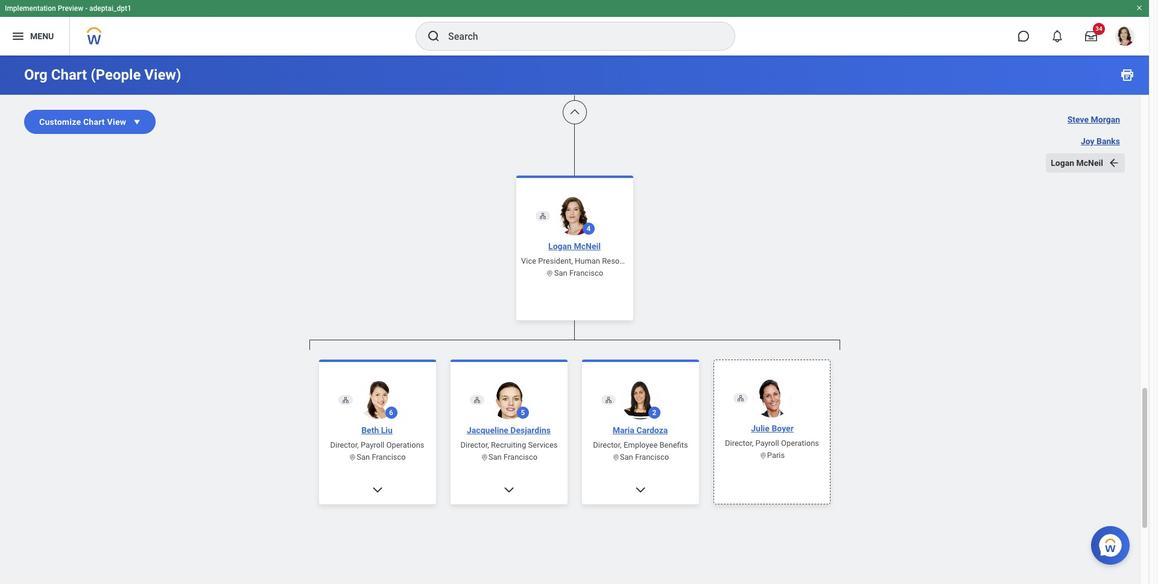 Task type: vqa. For each thing, say whether or not it's contained in the screenshot.
the left mcneil
yes



Task type: locate. For each thing, give the bounding box(es) containing it.
san francisco down employee
[[620, 452, 669, 462]]

logan mcneil up vice president, human resources
[[548, 241, 601, 251]]

chevron down image down director, employee benefits
[[634, 484, 646, 496]]

inbox large image
[[1085, 30, 1097, 42]]

location image
[[480, 453, 488, 461]]

1 vertical spatial chart
[[83, 117, 105, 127]]

3 chevron down image from the left
[[634, 484, 646, 496]]

chevron down image for liu
[[371, 484, 383, 496]]

chart for customize
[[83, 117, 105, 127]]

francisco
[[569, 268, 603, 278], [372, 452, 406, 462], [503, 452, 537, 462], [635, 452, 669, 462]]

view team image
[[342, 396, 349, 404], [473, 396, 481, 404]]

1 horizontal spatial view team image
[[605, 396, 612, 404]]

chart inside button
[[83, 117, 105, 127]]

san francisco down director, recruiting services
[[488, 452, 537, 462]]

director,
[[725, 439, 753, 448], [330, 440, 359, 449], [460, 440, 489, 449], [593, 440, 622, 449]]

1 horizontal spatial director, payroll operations
[[725, 439, 819, 448]]

steve
[[1068, 115, 1089, 124]]

operations down liu at left bottom
[[386, 440, 424, 449]]

director, down maria
[[593, 440, 622, 449]]

logan
[[1051, 158, 1075, 168], [548, 241, 572, 251]]

san
[[554, 268, 567, 278], [357, 452, 370, 462], [488, 452, 502, 462], [620, 452, 633, 462]]

francisco down liu at left bottom
[[372, 452, 406, 462]]

paris
[[767, 451, 785, 460]]

director, down julie
[[725, 439, 753, 448]]

6
[[389, 408, 393, 417]]

boyer
[[772, 424, 794, 433]]

desjardins
[[510, 425, 550, 435]]

location image for logan
[[546, 269, 554, 277]]

view
[[107, 117, 126, 127]]

director, payroll operations down beth liu link
[[330, 440, 424, 449]]

1 view team image from the left
[[342, 396, 349, 404]]

operations
[[781, 439, 819, 448], [386, 440, 424, 449]]

2 horizontal spatial view team image
[[737, 394, 744, 402]]

francisco for cardoza
[[635, 452, 669, 462]]

0 vertical spatial mcneil
[[1077, 158, 1103, 168]]

5
[[521, 408, 525, 417]]

director, for jacqueline desjardins
[[460, 440, 489, 449]]

profile logan mcneil image
[[1116, 27, 1135, 48]]

chart right org
[[51, 66, 87, 83]]

payroll down beth
[[361, 440, 384, 449]]

mcneil down joy
[[1077, 158, 1103, 168]]

maria
[[613, 425, 634, 435]]

san francisco down beth liu link
[[357, 452, 406, 462]]

cardoza
[[636, 425, 668, 435]]

0 horizontal spatial payroll
[[361, 440, 384, 449]]

maria cardoza
[[613, 425, 668, 435]]

payroll up the paris
[[755, 439, 779, 448]]

location image down julie
[[759, 452, 767, 459]]

director, up location image
[[460, 440, 489, 449]]

2 chevron down image from the left
[[503, 484, 515, 496]]

location image down president,
[[546, 269, 554, 277]]

resources
[[602, 256, 639, 265]]

2 horizontal spatial chevron down image
[[634, 484, 646, 496]]

0 vertical spatial logan mcneil
[[1051, 158, 1103, 168]]

human
[[575, 256, 600, 265]]

menu button
[[0, 17, 70, 56]]

location image
[[546, 269, 554, 277], [759, 452, 767, 459], [349, 453, 357, 461], [612, 453, 620, 461]]

san francisco for cardoza
[[620, 452, 669, 462]]

view team image
[[539, 212, 546, 220], [737, 394, 744, 402], [605, 396, 612, 404]]

san down beth
[[357, 452, 370, 462]]

0 horizontal spatial operations
[[386, 440, 424, 449]]

chart
[[51, 66, 87, 83], [83, 117, 105, 127]]

san francisco for liu
[[357, 452, 406, 462]]

0 vertical spatial chart
[[51, 66, 87, 83]]

chart left view
[[83, 117, 105, 127]]

logan mcneil
[[1051, 158, 1103, 168], [548, 241, 601, 251]]

joy banks
[[1081, 136, 1120, 146]]

mcneil
[[1077, 158, 1103, 168], [574, 241, 601, 251]]

1 horizontal spatial logan mcneil
[[1051, 158, 1103, 168]]

menu banner
[[0, 0, 1149, 56]]

view team image for julie
[[737, 394, 744, 402]]

1 horizontal spatial logan
[[1051, 158, 1075, 168]]

francisco down director, recruiting services
[[503, 452, 537, 462]]

location image down beth liu link
[[349, 453, 357, 461]]

1 horizontal spatial mcneil
[[1077, 158, 1103, 168]]

julie boyer link
[[746, 422, 798, 434]]

payroll
[[755, 439, 779, 448], [361, 440, 384, 449]]

0 horizontal spatial mcneil
[[574, 241, 601, 251]]

location image down director, employee benefits
[[612, 453, 620, 461]]

director, payroll operations
[[725, 439, 819, 448], [330, 440, 424, 449]]

0 horizontal spatial director, payroll operations
[[330, 440, 424, 449]]

operations down boyer
[[781, 439, 819, 448]]

preview
[[58, 4, 83, 13]]

customize
[[39, 117, 81, 127]]

francisco down employee
[[635, 452, 669, 462]]

0 vertical spatial logan
[[1051, 158, 1075, 168]]

san francisco down vice president, human resources
[[554, 268, 603, 278]]

Search Workday  search field
[[448, 23, 710, 49]]

view team image for logan
[[539, 212, 546, 220]]

beth
[[361, 425, 379, 435]]

logan down steve
[[1051, 158, 1075, 168]]

mcneil up human on the top
[[574, 241, 601, 251]]

caret down image
[[131, 116, 143, 128]]

director, payroll operations up the paris
[[725, 439, 819, 448]]

1 horizontal spatial payroll
[[755, 439, 779, 448]]

steve morgan button
[[1063, 110, 1125, 129]]

logan mcneil link
[[543, 240, 605, 252]]

joy
[[1081, 136, 1095, 146]]

1 chevron down image from the left
[[371, 484, 383, 496]]

logan mcneil down joy
[[1051, 158, 1103, 168]]

view)
[[144, 66, 181, 83]]

banks
[[1097, 136, 1120, 146]]

0 horizontal spatial logan mcneil
[[548, 241, 601, 251]]

logan up president,
[[548, 241, 572, 251]]

adeptai_dpt1
[[89, 4, 131, 13]]

san down president,
[[554, 268, 567, 278]]

benefits
[[659, 440, 688, 449]]

julie boyer
[[751, 424, 794, 433]]

director, down beth liu link
[[330, 440, 359, 449]]

0 horizontal spatial logan
[[548, 241, 572, 251]]

san down recruiting
[[488, 452, 502, 462]]

francisco down human on the top
[[569, 268, 603, 278]]

julie
[[751, 424, 769, 433]]

1 horizontal spatial view team image
[[473, 396, 481, 404]]

0 horizontal spatial view team image
[[342, 396, 349, 404]]

(people
[[91, 66, 141, 83]]

morgan
[[1091, 115, 1120, 124]]

chevron down image down beth liu
[[371, 484, 383, 496]]

0 horizontal spatial chevron down image
[[371, 484, 383, 496]]

maria cardoza link
[[608, 424, 673, 436]]

director, recruiting services
[[460, 440, 557, 449]]

san down director, employee benefits
[[620, 452, 633, 462]]

1 vertical spatial logan mcneil
[[548, 241, 601, 251]]

1 vertical spatial logan
[[548, 241, 572, 251]]

1 horizontal spatial operations
[[781, 439, 819, 448]]

print org chart image
[[1120, 68, 1135, 82]]

services
[[528, 440, 557, 449]]

0 horizontal spatial view team image
[[539, 212, 546, 220]]

1 horizontal spatial chevron down image
[[503, 484, 515, 496]]

payroll for beth
[[361, 440, 384, 449]]

2 view team image from the left
[[473, 396, 481, 404]]

chevron down image
[[371, 484, 383, 496], [503, 484, 515, 496], [634, 484, 646, 496]]

san francisco
[[554, 268, 603, 278], [357, 452, 406, 462], [488, 452, 537, 462], [620, 452, 669, 462]]

view team image for jacqueline
[[473, 396, 481, 404]]

location image for beth
[[349, 453, 357, 461]]

jacqueline desjardins
[[467, 425, 550, 435]]

menu
[[30, 31, 54, 41]]

mcneil inside button
[[1077, 158, 1103, 168]]

payroll for julie
[[755, 439, 779, 448]]

location image for julie
[[759, 452, 767, 459]]

chart for org
[[51, 66, 87, 83]]

chevron down image down director, recruiting services
[[503, 484, 515, 496]]



Task type: describe. For each thing, give the bounding box(es) containing it.
san for beth
[[357, 452, 370, 462]]

-
[[85, 4, 88, 13]]

director, payroll operations for julie
[[725, 439, 819, 448]]

san francisco for desjardins
[[488, 452, 537, 462]]

chevron down image for cardoza
[[634, 484, 646, 496]]

org chart (people view) main content
[[0, 0, 1149, 584]]

chevron up image
[[569, 106, 581, 118]]

1 vertical spatial mcneil
[[574, 241, 601, 251]]

recruiting
[[491, 440, 526, 449]]

jacqueline desjardins link
[[462, 424, 555, 436]]

logan inside button
[[1051, 158, 1075, 168]]

director, payroll operations for beth
[[330, 440, 424, 449]]

4
[[586, 224, 591, 233]]

joy banks button
[[1076, 132, 1125, 151]]

org chart (people view)
[[24, 66, 181, 83]]

notifications large image
[[1052, 30, 1064, 42]]

logan mcneil, logan mcneil, 4 direct reports element
[[309, 350, 840, 584]]

vice president, human resources
[[521, 256, 639, 265]]

operations for boyer
[[781, 439, 819, 448]]

34
[[1096, 25, 1103, 32]]

2
[[652, 408, 656, 417]]

beth liu
[[361, 425, 393, 435]]

vice
[[521, 256, 536, 265]]

san for maria
[[620, 452, 633, 462]]

beth liu link
[[357, 424, 397, 436]]

close environment banner image
[[1136, 4, 1143, 11]]

steve morgan
[[1068, 115, 1120, 124]]

san for jacqueline
[[488, 452, 502, 462]]

org
[[24, 66, 48, 83]]

liu
[[381, 425, 393, 435]]

president,
[[538, 256, 573, 265]]

chevron down image for desjardins
[[503, 484, 515, 496]]

customize chart view button
[[24, 110, 156, 134]]

view team image for maria
[[605, 396, 612, 404]]

search image
[[427, 29, 441, 43]]

justify image
[[11, 29, 25, 43]]

francisco for desjardins
[[503, 452, 537, 462]]

director, for beth liu
[[330, 440, 359, 449]]

implementation
[[5, 4, 56, 13]]

customize chart view
[[39, 117, 126, 127]]

director, for julie boyer
[[725, 439, 753, 448]]

implementation preview -   adeptai_dpt1
[[5, 4, 131, 13]]

view team image for beth
[[342, 396, 349, 404]]

34 button
[[1078, 23, 1105, 49]]

jacqueline
[[467, 425, 508, 435]]

san for logan
[[554, 268, 567, 278]]

san francisco for mcneil
[[554, 268, 603, 278]]

director, employee benefits
[[593, 440, 688, 449]]

operations for liu
[[386, 440, 424, 449]]

logan mcneil inside button
[[1051, 158, 1103, 168]]

location image for maria
[[612, 453, 620, 461]]

francisco for liu
[[372, 452, 406, 462]]

arrow left image
[[1108, 157, 1120, 169]]

logan mcneil button
[[1046, 153, 1125, 173]]

francisco for mcneil
[[569, 268, 603, 278]]

employee
[[623, 440, 657, 449]]

director, for maria cardoza
[[593, 440, 622, 449]]



